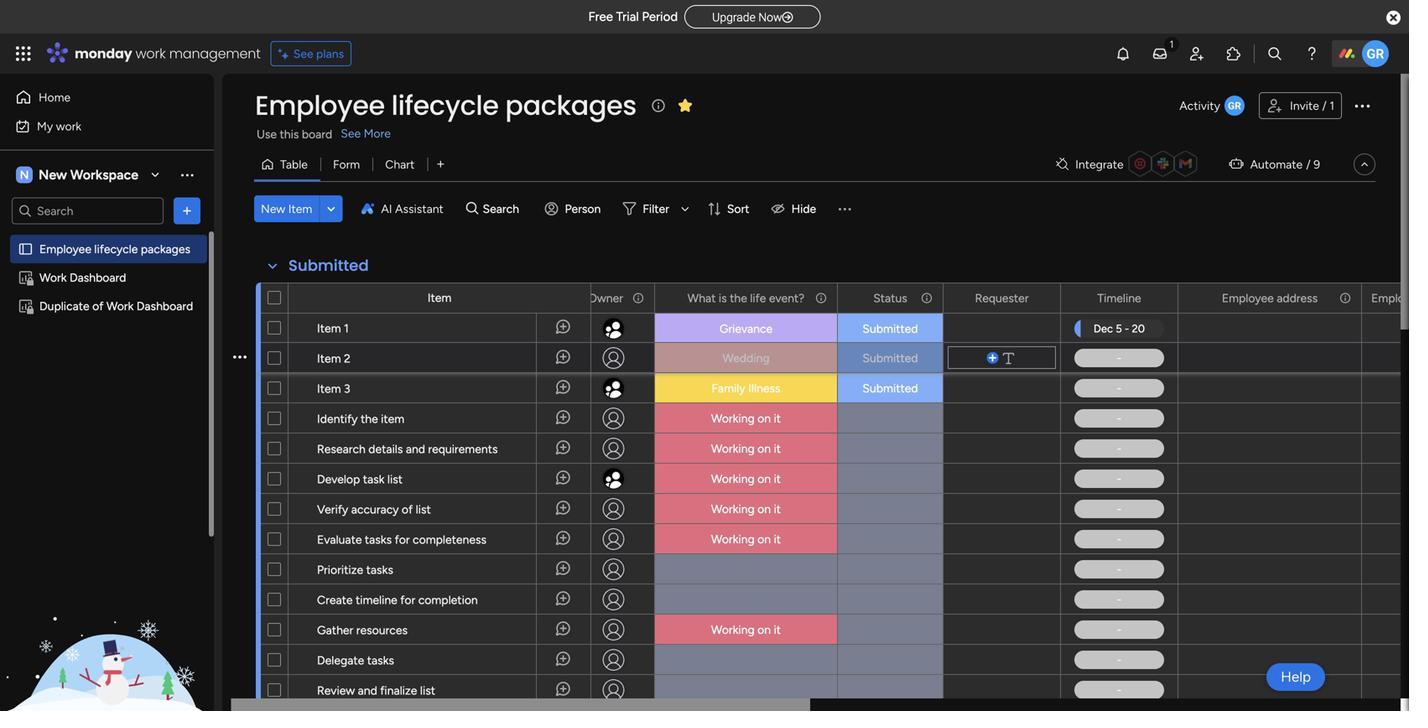 Task type: describe. For each thing, give the bounding box(es) containing it.
0 vertical spatial work
[[39, 271, 67, 285]]

1 it from the top
[[774, 412, 781, 426]]

4 working on it from the top
[[711, 502, 781, 516]]

dapulse rightstroke image
[[782, 11, 793, 24]]

1 working on it from the top
[[711, 412, 781, 426]]

2 working on it from the top
[[711, 442, 781, 456]]

now
[[759, 10, 782, 24]]

form
[[333, 157, 360, 172]]

item for item 2
[[317, 352, 341, 366]]

0 horizontal spatial packages
[[141, 242, 190, 256]]

see more link
[[339, 125, 393, 142]]

ai
[[381, 202, 392, 216]]

invite / 1
[[1290, 99, 1335, 113]]

1 horizontal spatial of
[[402, 503, 413, 517]]

automate
[[1251, 157, 1303, 172]]

new item
[[261, 202, 312, 216]]

9
[[1314, 157, 1321, 172]]

2
[[344, 352, 351, 366]]

sort
[[727, 202, 750, 216]]

options image for employee address
[[1338, 284, 1350, 313]]

1 working from the top
[[711, 412, 755, 426]]

invite
[[1290, 99, 1320, 113]]

accuracy
[[351, 503, 399, 517]]

assistant
[[395, 202, 444, 216]]

n
[[20, 168, 29, 182]]

6 working from the top
[[711, 623, 755, 637]]

form button
[[320, 151, 373, 178]]

evaluate tasks for completeness
[[317, 533, 487, 547]]

greg robinson image
[[1363, 40, 1389, 67]]

wedding
[[723, 351, 770, 365]]

evaluate
[[317, 533, 362, 547]]

options image for what is the life event?
[[814, 284, 826, 313]]

see plans button
[[271, 41, 352, 66]]

monday
[[75, 44, 132, 63]]

What is the life event? field
[[684, 289, 809, 308]]

chart button
[[373, 151, 427, 178]]

upgrade now
[[712, 10, 782, 24]]

home
[[39, 90, 71, 104]]

family illness
[[712, 381, 781, 396]]

tasks for evaluate
[[365, 533, 392, 547]]

requester
[[975, 291, 1029, 305]]

gather resources
[[317, 623, 408, 638]]

0 vertical spatial lifecycle
[[391, 87, 499, 124]]

employee for employee lifecycle packages field
[[255, 87, 385, 124]]

research
[[317, 442, 366, 456]]

resources
[[356, 623, 408, 638]]

filter
[[643, 202, 669, 216]]

1 vertical spatial work
[[106, 299, 134, 313]]

tasks for delegate
[[367, 654, 394, 668]]

3 it from the top
[[774, 472, 781, 486]]

status
[[874, 291, 908, 305]]

duplicate
[[39, 299, 89, 313]]

work for monday
[[136, 44, 166, 63]]

2 on from the top
[[758, 442, 771, 456]]

2 working from the top
[[711, 442, 755, 456]]

6 on from the top
[[758, 623, 771, 637]]

what is the life event?
[[688, 291, 805, 305]]

details
[[369, 442, 403, 456]]

1 inside button
[[1330, 99, 1335, 113]]

menu image
[[837, 201, 853, 217]]

v2 search image
[[466, 199, 479, 218]]

invite / 1 button
[[1259, 92, 1343, 119]]

3 working on it from the top
[[711, 472, 781, 486]]

verify
[[317, 503, 348, 517]]

employee address
[[1222, 291, 1318, 305]]

table
[[280, 157, 308, 172]]

select product image
[[15, 45, 32, 62]]

this
[[280, 127, 299, 141]]

home button
[[10, 84, 180, 111]]

task
[[363, 472, 385, 487]]

activity button
[[1173, 92, 1253, 119]]

free trial period
[[589, 9, 678, 24]]

work dashboard
[[39, 271, 126, 285]]

item 1
[[317, 321, 349, 336]]

5 working from the top
[[711, 532, 755, 547]]

column information image for employee address
[[1339, 292, 1353, 305]]

column information image for owner
[[632, 292, 645, 305]]

delegate tasks
[[317, 654, 394, 668]]

new for new workspace
[[39, 167, 67, 183]]

monday work management
[[75, 44, 261, 63]]

my work button
[[10, 113, 180, 140]]

see plans
[[293, 47, 344, 61]]

finalize
[[380, 684, 417, 698]]

address
[[1277, 291, 1318, 305]]

0 horizontal spatial options image
[[920, 284, 931, 313]]

new for new item
[[261, 202, 286, 216]]

autopilot image
[[1230, 153, 1244, 174]]

create timeline for completion
[[317, 593, 478, 607]]

4 it from the top
[[774, 502, 781, 516]]

review
[[317, 684, 355, 698]]

Employee address field
[[1218, 289, 1323, 308]]

public board image
[[18, 241, 34, 257]]

grievance
[[720, 322, 773, 336]]

sort button
[[700, 196, 760, 222]]

identify
[[317, 412, 358, 426]]

invite members image
[[1189, 45, 1206, 62]]

trial
[[616, 9, 639, 24]]

0 vertical spatial dashboard
[[70, 271, 126, 285]]

ai assistant button
[[354, 196, 450, 222]]

4 on from the top
[[758, 502, 771, 516]]

1 image
[[1165, 34, 1180, 53]]

notifications image
[[1115, 45, 1132, 62]]

0 vertical spatial packages
[[505, 87, 637, 124]]

owner
[[588, 291, 623, 305]]

activity
[[1180, 99, 1221, 113]]

lottie animation element
[[0, 542, 214, 712]]

private dashboard image for work dashboard
[[18, 270, 34, 286]]

employee for the employee address "field"
[[1222, 291, 1274, 305]]

upgrade now link
[[685, 5, 821, 28]]

collapse board header image
[[1358, 158, 1372, 171]]

prioritize tasks
[[317, 563, 393, 577]]



Task type: vqa. For each thing, say whether or not it's contained in the screenshot.
tasks
yes



Task type: locate. For each thing, give the bounding box(es) containing it.
my
[[37, 119, 53, 133]]

completeness
[[413, 533, 487, 547]]

life
[[750, 291, 766, 305]]

6 working on it from the top
[[711, 623, 781, 637]]

add view image
[[437, 158, 444, 171]]

timeline
[[1098, 291, 1142, 305]]

1 horizontal spatial employee lifecycle packages
[[255, 87, 637, 124]]

ai assistant
[[381, 202, 444, 216]]

0 horizontal spatial /
[[1307, 157, 1311, 172]]

Submitted field
[[284, 255, 373, 277]]

0 vertical spatial work
[[136, 44, 166, 63]]

0 horizontal spatial of
[[92, 299, 104, 313]]

list box
[[0, 232, 214, 547]]

requirements
[[428, 442, 498, 456]]

0 vertical spatial of
[[92, 299, 104, 313]]

1 horizontal spatial work
[[136, 44, 166, 63]]

0 horizontal spatial the
[[361, 412, 378, 426]]

inbox image
[[1152, 45, 1169, 62]]

what
[[688, 291, 716, 305]]

ai logo image
[[361, 202, 374, 216]]

Status field
[[869, 289, 912, 308]]

working
[[711, 412, 755, 426], [711, 442, 755, 456], [711, 472, 755, 486], [711, 502, 755, 516], [711, 532, 755, 547], [711, 623, 755, 637]]

1 horizontal spatial /
[[1323, 99, 1327, 113]]

1 vertical spatial packages
[[141, 242, 190, 256]]

work
[[136, 44, 166, 63], [56, 119, 81, 133]]

1 horizontal spatial dashboard
[[137, 299, 193, 313]]

employee lifecycle packages up add view "icon"
[[255, 87, 637, 124]]

list right finalize
[[420, 684, 436, 698]]

options image right the invite / 1
[[1353, 96, 1373, 116]]

work up "duplicate"
[[39, 271, 67, 285]]

new item button
[[254, 196, 319, 222]]

see left plans
[[293, 47, 313, 61]]

dashboard
[[70, 271, 126, 285], [137, 299, 193, 313]]

for down accuracy
[[395, 533, 410, 547]]

column information image right status field
[[920, 292, 934, 305]]

0 horizontal spatial lifecycle
[[94, 242, 138, 256]]

tasks
[[365, 533, 392, 547], [366, 563, 393, 577], [367, 654, 394, 668]]

lifecycle up the work dashboard
[[94, 242, 138, 256]]

0 vertical spatial the
[[730, 291, 748, 305]]

tasks down accuracy
[[365, 533, 392, 547]]

new inside workspace selection element
[[39, 167, 67, 183]]

0 horizontal spatial employee
[[39, 242, 91, 256]]

0 horizontal spatial work
[[39, 271, 67, 285]]

and
[[406, 442, 425, 456], [358, 684, 377, 698]]

remove from favorites image
[[677, 97, 694, 114]]

is
[[719, 291, 727, 305]]

0 vertical spatial list
[[388, 472, 403, 487]]

for right the timeline at left bottom
[[400, 593, 416, 607]]

list for finalize
[[420, 684, 436, 698]]

packages
[[505, 87, 637, 124], [141, 242, 190, 256]]

1 horizontal spatial the
[[730, 291, 748, 305]]

event?
[[769, 291, 805, 305]]

0 vertical spatial see
[[293, 47, 313, 61]]

verify accuracy of list
[[317, 503, 431, 517]]

upgrade
[[712, 10, 756, 24]]

and left finalize
[[358, 684, 377, 698]]

submitted inside field
[[289, 255, 369, 276]]

0 vertical spatial employee lifecycle packages
[[255, 87, 637, 124]]

new right 'workspace' icon
[[39, 167, 67, 183]]

3 column information image from the left
[[1339, 292, 1353, 305]]

employee up the work dashboard
[[39, 242, 91, 256]]

workspace image
[[16, 166, 33, 184]]

item inside new item "button"
[[288, 202, 312, 216]]

employee lifecycle packages
[[255, 87, 637, 124], [39, 242, 190, 256]]

list right task
[[388, 472, 403, 487]]

0 vertical spatial and
[[406, 442, 425, 456]]

0 vertical spatial for
[[395, 533, 410, 547]]

tasks for prioritize
[[366, 563, 393, 577]]

private dashboard image
[[18, 270, 34, 286], [18, 298, 34, 314]]

for for timeline
[[400, 593, 416, 607]]

delegate
[[317, 654, 364, 668]]

Owner field
[[584, 289, 628, 308]]

1 up 2 on the left
[[344, 321, 349, 336]]

tasks up the timeline at left bottom
[[366, 563, 393, 577]]

see inside button
[[293, 47, 313, 61]]

item for item 1
[[317, 321, 341, 336]]

of down the work dashboard
[[92, 299, 104, 313]]

Search in workspace field
[[35, 201, 140, 221]]

tasks down resources
[[367, 654, 394, 668]]

develop task list
[[317, 472, 403, 487]]

1 horizontal spatial new
[[261, 202, 286, 216]]

column information image right 'owner' at the top left of page
[[632, 292, 645, 305]]

options image
[[179, 203, 196, 219], [631, 284, 643, 313], [814, 284, 826, 313], [1338, 284, 1350, 313], [233, 338, 247, 378]]

help image
[[1304, 45, 1321, 62]]

5 it from the top
[[774, 532, 781, 547]]

of
[[92, 299, 104, 313], [402, 503, 413, 517]]

identify the item
[[317, 412, 405, 426]]

develop
[[317, 472, 360, 487]]

gather
[[317, 623, 353, 638]]

option
[[0, 234, 214, 237]]

workspace
[[70, 167, 138, 183]]

1 horizontal spatial 1
[[1330, 99, 1335, 113]]

0 horizontal spatial see
[[293, 47, 313, 61]]

options image
[[1353, 96, 1373, 116], [920, 284, 931, 313]]

0 vertical spatial tasks
[[365, 533, 392, 547]]

3 on from the top
[[758, 472, 771, 486]]

employee
[[255, 87, 385, 124], [39, 242, 91, 256], [1222, 291, 1274, 305]]

1 horizontal spatial see
[[341, 126, 361, 141]]

person button
[[538, 196, 611, 222]]

completion
[[418, 593, 478, 607]]

/ right invite
[[1323, 99, 1327, 113]]

1 horizontal spatial employee
[[255, 87, 385, 124]]

6 it from the top
[[774, 623, 781, 637]]

1 column information image from the left
[[632, 292, 645, 305]]

1 vertical spatial new
[[261, 202, 286, 216]]

Search field
[[479, 197, 529, 221]]

show board description image
[[648, 97, 669, 114]]

help button
[[1267, 664, 1326, 691]]

item 3
[[317, 382, 350, 396]]

1 vertical spatial 1
[[344, 321, 349, 336]]

0 vertical spatial options image
[[1353, 96, 1373, 116]]

and right details
[[406, 442, 425, 456]]

5 working on it from the top
[[711, 532, 781, 547]]

0 horizontal spatial dashboard
[[70, 271, 126, 285]]

employee up the use this board see more
[[255, 87, 385, 124]]

the left item
[[361, 412, 378, 426]]

list box containing employee lifecycle packages
[[0, 232, 214, 547]]

2 vertical spatial list
[[420, 684, 436, 698]]

integrate
[[1076, 157, 1124, 172]]

free
[[589, 9, 613, 24]]

1 horizontal spatial work
[[106, 299, 134, 313]]

options image right status field
[[920, 284, 931, 313]]

1 vertical spatial /
[[1307, 157, 1311, 172]]

0 horizontal spatial employee lifecycle packages
[[39, 242, 190, 256]]

lifecycle
[[391, 87, 499, 124], [94, 242, 138, 256]]

employee lifecycle packages up the work dashboard
[[39, 242, 190, 256]]

1 vertical spatial work
[[56, 119, 81, 133]]

1 vertical spatial of
[[402, 503, 413, 517]]

employee left address
[[1222, 291, 1274, 305]]

1 vertical spatial employee
[[39, 242, 91, 256]]

column information image for status
[[920, 292, 934, 305]]

automate / 9
[[1251, 157, 1321, 172]]

work inside button
[[56, 119, 81, 133]]

dapulse integrations image
[[1057, 158, 1069, 171]]

Requester field
[[971, 289, 1033, 308]]

new inside "button"
[[261, 202, 286, 216]]

1 horizontal spatial options image
[[1353, 96, 1373, 116]]

/ for 1
[[1323, 99, 1327, 113]]

1 horizontal spatial packages
[[505, 87, 637, 124]]

board
[[302, 127, 332, 141]]

more
[[364, 126, 391, 141]]

my work
[[37, 119, 81, 133]]

illness
[[749, 381, 781, 396]]

2 horizontal spatial employee
[[1222, 291, 1274, 305]]

/ inside button
[[1323, 99, 1327, 113]]

column information image
[[815, 292, 828, 305]]

see left more
[[341, 126, 361, 141]]

employee inside "field"
[[1222, 291, 1274, 305]]

1 vertical spatial and
[[358, 684, 377, 698]]

of up the evaluate tasks for completeness
[[402, 503, 413, 517]]

item for item 3
[[317, 382, 341, 396]]

0 vertical spatial new
[[39, 167, 67, 183]]

work for my
[[56, 119, 81, 133]]

new down table button
[[261, 202, 286, 216]]

1 vertical spatial for
[[400, 593, 416, 607]]

research details and requirements
[[317, 442, 498, 456]]

for
[[395, 533, 410, 547], [400, 593, 416, 607]]

5 on from the top
[[758, 532, 771, 547]]

0 horizontal spatial and
[[358, 684, 377, 698]]

1 horizontal spatial column information image
[[920, 292, 934, 305]]

None field
[[1368, 289, 1410, 308]]

2 it from the top
[[774, 442, 781, 456]]

item 2
[[317, 352, 351, 366]]

column information image right address
[[1339, 292, 1353, 305]]

search everything image
[[1267, 45, 1284, 62]]

period
[[642, 9, 678, 24]]

1 vertical spatial the
[[361, 412, 378, 426]]

help
[[1281, 669, 1311, 686]]

work right monday
[[136, 44, 166, 63]]

Employee lifecycle packages field
[[251, 87, 641, 124]]

work right my
[[56, 119, 81, 133]]

1 vertical spatial list
[[416, 503, 431, 517]]

duplicate of work dashboard
[[39, 299, 193, 313]]

2 vertical spatial employee
[[1222, 291, 1274, 305]]

1 right invite
[[1330, 99, 1335, 113]]

workspace selection element
[[16, 165, 141, 185]]

/ for 9
[[1307, 157, 1311, 172]]

0 horizontal spatial work
[[56, 119, 81, 133]]

private dashboard image left "duplicate"
[[18, 298, 34, 314]]

options image for owner
[[631, 284, 643, 313]]

4 working from the top
[[711, 502, 755, 516]]

2 horizontal spatial column information image
[[1339, 292, 1353, 305]]

1 vertical spatial options image
[[920, 284, 931, 313]]

timeline
[[356, 593, 398, 607]]

1 private dashboard image from the top
[[18, 270, 34, 286]]

0 horizontal spatial new
[[39, 167, 67, 183]]

1 vertical spatial tasks
[[366, 563, 393, 577]]

work down the work dashboard
[[106, 299, 134, 313]]

1 vertical spatial employee lifecycle packages
[[39, 242, 190, 256]]

plans
[[316, 47, 344, 61]]

/
[[1323, 99, 1327, 113], [1307, 157, 1311, 172]]

0 vertical spatial 1
[[1330, 99, 1335, 113]]

apps image
[[1226, 45, 1243, 62]]

0 vertical spatial private dashboard image
[[18, 270, 34, 286]]

dapulse close image
[[1387, 10, 1401, 27]]

hide button
[[765, 196, 827, 222]]

table button
[[254, 151, 320, 178]]

arrow down image
[[675, 199, 695, 219]]

2 vertical spatial tasks
[[367, 654, 394, 668]]

item
[[288, 202, 312, 216], [428, 291, 452, 305], [317, 321, 341, 336], [317, 352, 341, 366], [317, 382, 341, 396]]

/ left 9
[[1307, 157, 1311, 172]]

list
[[388, 472, 403, 487], [416, 503, 431, 517], [420, 684, 436, 698]]

hide
[[792, 202, 817, 216]]

lifecycle up add view "icon"
[[391, 87, 499, 124]]

0 horizontal spatial column information image
[[632, 292, 645, 305]]

for for tasks
[[395, 533, 410, 547]]

angle down image
[[327, 203, 335, 215]]

use
[[257, 127, 277, 141]]

1 horizontal spatial lifecycle
[[391, 87, 499, 124]]

1 vertical spatial see
[[341, 126, 361, 141]]

management
[[169, 44, 261, 63]]

0 vertical spatial employee
[[255, 87, 385, 124]]

0 horizontal spatial 1
[[344, 321, 349, 336]]

3
[[344, 382, 350, 396]]

list for of
[[416, 503, 431, 517]]

prioritize
[[317, 563, 363, 577]]

3 working from the top
[[711, 472, 755, 486]]

item
[[381, 412, 405, 426]]

1 vertical spatial private dashboard image
[[18, 298, 34, 314]]

working on it
[[711, 412, 781, 426], [711, 442, 781, 456], [711, 472, 781, 486], [711, 502, 781, 516], [711, 532, 781, 547], [711, 623, 781, 637]]

family
[[712, 381, 746, 396]]

column information image
[[632, 292, 645, 305], [920, 292, 934, 305], [1339, 292, 1353, 305]]

1 vertical spatial lifecycle
[[94, 242, 138, 256]]

0 vertical spatial /
[[1323, 99, 1327, 113]]

private dashboard image down public board image
[[18, 270, 34, 286]]

the inside 'field'
[[730, 291, 748, 305]]

Timeline field
[[1094, 289, 1146, 308]]

2 private dashboard image from the top
[[18, 298, 34, 314]]

private dashboard image for duplicate of work dashboard
[[18, 298, 34, 314]]

see inside the use this board see more
[[341, 126, 361, 141]]

new
[[39, 167, 67, 183], [261, 202, 286, 216]]

1 horizontal spatial and
[[406, 442, 425, 456]]

the right the is
[[730, 291, 748, 305]]

person
[[565, 202, 601, 216]]

2 column information image from the left
[[920, 292, 934, 305]]

workspace options image
[[179, 166, 196, 183]]

use this board see more
[[257, 126, 391, 141]]

1 on from the top
[[758, 412, 771, 426]]

lottie animation image
[[0, 542, 214, 712]]

1 vertical spatial dashboard
[[137, 299, 193, 313]]

list up the evaluate tasks for completeness
[[416, 503, 431, 517]]



